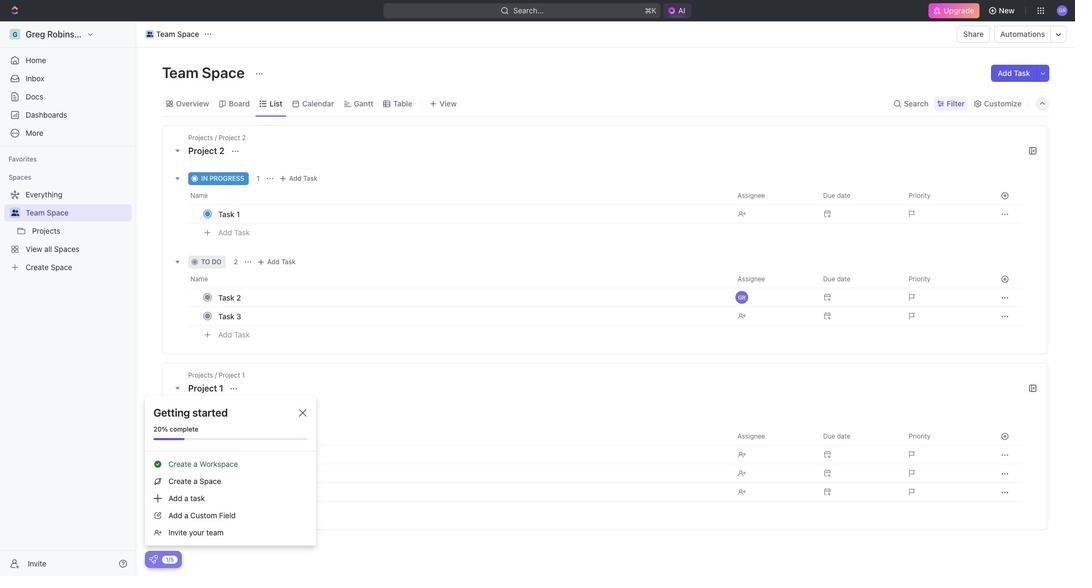 Task type: locate. For each thing, give the bounding box(es) containing it.
0 vertical spatial create
[[26, 263, 49, 272]]

workspace for create a workspace
[[200, 460, 238, 469]]

workspace down ‎task 1
[[200, 460, 238, 469]]

0 vertical spatial user group image
[[147, 32, 153, 37]]

‎task 1
[[218, 450, 240, 460]]

0 vertical spatial to
[[201, 258, 210, 266]]

a for space
[[194, 477, 198, 486]]

0 vertical spatial view
[[440, 99, 457, 108]]

‎task
[[218, 450, 235, 460], [218, 469, 235, 478]]

2 do from the top
[[212, 415, 222, 423]]

0 vertical spatial due date button
[[817, 187, 903, 204]]

workspace for greg robinson's workspace
[[93, 29, 138, 39]]

filter button
[[935, 96, 969, 111]]

workspace
[[93, 29, 138, 39], [200, 460, 238, 469]]

workspace right the robinson's
[[93, 29, 138, 39]]

dashboards
[[26, 110, 67, 119]]

1 vertical spatial due
[[824, 275, 836, 283]]

1 vertical spatial gr
[[739, 294, 746, 301]]

2 vertical spatial due
[[824, 433, 836, 441]]

1 horizontal spatial invite
[[169, 528, 187, 537]]

a up 'create a space'
[[194, 460, 198, 469]]

create down all
[[26, 263, 49, 272]]

due date button
[[817, 187, 903, 204], [817, 271, 903, 288], [817, 428, 903, 445]]

invite inside sidebar navigation
[[28, 559, 46, 568]]

priority button
[[903, 187, 989, 204], [903, 271, 989, 288], [903, 428, 989, 445]]

more
[[26, 128, 43, 138]]

getting started
[[154, 407, 228, 419]]

1 priority from the top
[[909, 192, 931, 200]]

task 2 link
[[216, 290, 730, 305]]

due
[[824, 192, 836, 200], [824, 275, 836, 283], [824, 433, 836, 441]]

1 vertical spatial team
[[162, 64, 199, 81]]

task 3 down the task 2
[[218, 312, 241, 321]]

name
[[191, 192, 208, 200], [191, 275, 208, 283]]

name button up task 2 link
[[188, 271, 732, 288]]

progress
[[210, 175, 245, 183]]

2 vertical spatial due date button
[[817, 428, 903, 445]]

0 vertical spatial /
[[215, 134, 217, 142]]

due date button for third assignee dropdown button from the top of the page
[[817, 428, 903, 445]]

1 vertical spatial to do
[[201, 415, 222, 423]]

1 vertical spatial workspace
[[200, 460, 238, 469]]

create up 'create a space'
[[169, 460, 192, 469]]

all
[[44, 245, 52, 254]]

0 vertical spatial do
[[212, 258, 222, 266]]

started
[[193, 407, 228, 419]]

0 horizontal spatial team space link
[[26, 204, 130, 222]]

priority
[[909, 192, 931, 200], [909, 275, 931, 283], [909, 433, 931, 441]]

3
[[237, 312, 241, 321], [237, 488, 241, 497]]

1 due date from the top
[[824, 192, 851, 200]]

due date
[[824, 192, 851, 200], [824, 275, 851, 283], [824, 433, 851, 441]]

1 vertical spatial 3
[[237, 488, 241, 497]]

do
[[212, 258, 222, 266], [212, 415, 222, 423]]

projects
[[188, 134, 213, 142], [32, 226, 60, 236], [188, 371, 213, 380]]

task 3 link down "‎task 2" link
[[216, 485, 730, 500]]

1 for ‎task 1
[[237, 450, 240, 460]]

do up the task 2
[[212, 258, 222, 266]]

3 due date from the top
[[824, 433, 851, 441]]

projects up all
[[32, 226, 60, 236]]

team
[[156, 29, 175, 39], [162, 64, 199, 81], [26, 208, 45, 217]]

2
[[242, 134, 246, 142], [219, 146, 225, 156], [234, 258, 238, 266], [237, 293, 241, 302], [237, 469, 241, 478]]

1 3 from the top
[[237, 312, 241, 321]]

2 vertical spatial due date
[[824, 433, 851, 441]]

task
[[1015, 69, 1031, 78], [303, 175, 318, 183], [218, 210, 235, 219], [234, 228, 250, 237], [282, 258, 296, 266], [218, 293, 235, 302], [218, 312, 235, 321], [234, 330, 250, 339], [282, 415, 296, 423], [218, 488, 235, 497], [234, 506, 250, 515]]

view left all
[[26, 245, 42, 254]]

2 vertical spatial team space
[[26, 208, 69, 217]]

0 vertical spatial task 3 link
[[216, 309, 730, 324]]

1 vertical spatial user group image
[[11, 210, 19, 216]]

dashboards link
[[4, 107, 132, 124]]

custom
[[191, 511, 217, 520]]

a
[[194, 460, 198, 469], [194, 477, 198, 486], [184, 494, 189, 503], [184, 511, 189, 520]]

0 vertical spatial team space link
[[143, 28, 202, 41]]

1 vertical spatial spaces
[[54, 245, 80, 254]]

2 vertical spatial date
[[838, 433, 851, 441]]

view for view all spaces
[[26, 245, 42, 254]]

1 vertical spatial priority button
[[903, 271, 989, 288]]

task 3 link down task 2 link
[[216, 309, 730, 324]]

tree containing everything
[[4, 186, 132, 276]]

share
[[964, 29, 985, 39]]

projects up "project 1"
[[188, 371, 213, 380]]

calendar
[[302, 99, 334, 108]]

name button
[[188, 187, 732, 204], [188, 271, 732, 288]]

1 priority button from the top
[[903, 187, 989, 204]]

projects link
[[32, 223, 130, 240]]

do for third assignee dropdown button from the top of the page
[[212, 415, 222, 423]]

1 vertical spatial due date
[[824, 275, 851, 283]]

add a task
[[169, 494, 205, 503]]

to for second assignee dropdown button from the bottom of the page
[[201, 258, 210, 266]]

spaces up create space link
[[54, 245, 80, 254]]

0 vertical spatial projects
[[188, 134, 213, 142]]

1 vertical spatial name
[[191, 275, 208, 283]]

1 horizontal spatial workspace
[[200, 460, 238, 469]]

view
[[440, 99, 457, 108], [26, 245, 42, 254]]

to do down "project 1"
[[201, 415, 222, 423]]

0 vertical spatial name
[[191, 192, 208, 200]]

view all spaces
[[26, 245, 80, 254]]

2 vertical spatial assignee button
[[732, 428, 817, 445]]

assignee button
[[732, 187, 817, 204], [732, 271, 817, 288], [732, 428, 817, 445]]

board
[[229, 99, 250, 108]]

1 horizontal spatial team space link
[[143, 28, 202, 41]]

1 name from the top
[[191, 192, 208, 200]]

create space
[[26, 263, 72, 272]]

1 for task 1
[[237, 210, 240, 219]]

view inside tree
[[26, 245, 42, 254]]

0 horizontal spatial gr
[[739, 294, 746, 301]]

0 horizontal spatial invite
[[28, 559, 46, 568]]

project up "project 1"
[[219, 371, 240, 380]]

0 vertical spatial to do
[[201, 258, 222, 266]]

1 vertical spatial date
[[838, 275, 851, 283]]

‎task 1 link
[[216, 447, 730, 463]]

space
[[177, 29, 199, 39], [202, 64, 245, 81], [47, 208, 69, 217], [51, 263, 72, 272], [200, 477, 221, 486]]

a up task at the left bottom of page
[[194, 477, 198, 486]]

2 vertical spatial assignee
[[738, 433, 766, 441]]

task 3
[[218, 312, 241, 321], [218, 488, 241, 497]]

0 horizontal spatial user group image
[[11, 210, 19, 216]]

2 vertical spatial create
[[169, 477, 192, 486]]

0 vertical spatial 3
[[237, 312, 241, 321]]

1 horizontal spatial view
[[440, 99, 457, 108]]

project down projects / project 2
[[188, 146, 217, 156]]

1 vertical spatial create
[[169, 460, 192, 469]]

/ up "project 1"
[[215, 371, 217, 380]]

2 ‎task from the top
[[218, 469, 235, 478]]

task
[[191, 494, 205, 503]]

view right table
[[440, 99, 457, 108]]

to do
[[201, 258, 222, 266], [201, 415, 222, 423]]

/ for 2
[[215, 134, 217, 142]]

0 horizontal spatial view
[[26, 245, 42, 254]]

spaces
[[9, 173, 31, 181], [54, 245, 80, 254]]

priority button for second assignee dropdown button from the bottom of the page
[[903, 271, 989, 288]]

add task
[[999, 69, 1031, 78], [289, 175, 318, 183], [218, 228, 250, 237], [267, 258, 296, 266], [218, 330, 250, 339], [268, 415, 296, 423], [218, 506, 250, 515]]

view inside button
[[440, 99, 457, 108]]

0 vertical spatial priority button
[[903, 187, 989, 204]]

create for create a space
[[169, 477, 192, 486]]

project
[[219, 134, 240, 142], [188, 146, 217, 156], [219, 371, 240, 380], [188, 384, 217, 393]]

complete
[[170, 426, 199, 434]]

‎task for ‎task 1
[[218, 450, 235, 460]]

2 name from the top
[[191, 275, 208, 283]]

0 vertical spatial date
[[838, 192, 851, 200]]

add
[[999, 69, 1013, 78], [289, 175, 302, 183], [218, 228, 232, 237], [267, 258, 280, 266], [218, 330, 232, 339], [268, 415, 280, 423], [169, 494, 182, 503], [218, 506, 232, 515], [169, 511, 182, 520]]

task 3 down ‎task 2
[[218, 488, 241, 497]]

project 1
[[188, 384, 226, 393]]

3 assignee from the top
[[738, 433, 766, 441]]

2 3 from the top
[[237, 488, 241, 497]]

1 do from the top
[[212, 258, 222, 266]]

1 horizontal spatial gr
[[1059, 7, 1067, 14]]

everything link
[[4, 186, 130, 203]]

due date button for second assignee dropdown button from the bottom of the page
[[817, 271, 903, 288]]

a left task at the left bottom of page
[[184, 494, 189, 503]]

0 vertical spatial invite
[[169, 528, 187, 537]]

0 vertical spatial task 3
[[218, 312, 241, 321]]

0 vertical spatial ‎task
[[218, 450, 235, 460]]

view all spaces link
[[4, 241, 130, 258]]

team space inside sidebar navigation
[[26, 208, 69, 217]]

2 priority button from the top
[[903, 271, 989, 288]]

1 due from the top
[[824, 192, 836, 200]]

1 vertical spatial view
[[26, 245, 42, 254]]

3 priority from the top
[[909, 433, 931, 441]]

0 horizontal spatial gr button
[[732, 288, 817, 307]]

‎task down ‎task 1
[[218, 469, 235, 478]]

1 to do from the top
[[201, 258, 222, 266]]

1 vertical spatial task 3
[[218, 488, 241, 497]]

assignee
[[738, 192, 766, 200], [738, 275, 766, 283], [738, 433, 766, 441]]

create up add a task
[[169, 477, 192, 486]]

to do up the task 2
[[201, 258, 222, 266]]

3 priority button from the top
[[903, 428, 989, 445]]

2 / from the top
[[215, 371, 217, 380]]

do down "project 1"
[[212, 415, 222, 423]]

2 task 3 from the top
[[218, 488, 241, 497]]

name for 2nd 'name' dropdown button from the bottom of the page
[[191, 192, 208, 200]]

1 vertical spatial invite
[[28, 559, 46, 568]]

1 vertical spatial assignee
[[738, 275, 766, 283]]

add task button
[[992, 65, 1037, 82], [277, 172, 322, 185], [214, 226, 254, 239], [255, 256, 300, 269], [214, 329, 254, 342], [255, 413, 300, 426], [214, 505, 254, 518]]

spaces down favorites 'button'
[[9, 173, 31, 181]]

0 vertical spatial due date
[[824, 192, 851, 200]]

invite
[[169, 528, 187, 537], [28, 559, 46, 568]]

tree
[[4, 186, 132, 276]]

to
[[201, 258, 210, 266], [201, 415, 210, 423]]

do for second assignee dropdown button from the bottom of the page
[[212, 258, 222, 266]]

/
[[215, 134, 217, 142], [215, 371, 217, 380]]

team space
[[156, 29, 199, 39], [162, 64, 248, 81], [26, 208, 69, 217]]

1 horizontal spatial user group image
[[147, 32, 153, 37]]

1 vertical spatial name button
[[188, 271, 732, 288]]

0 vertical spatial priority
[[909, 192, 931, 200]]

0 vertical spatial assignee
[[738, 192, 766, 200]]

search...
[[514, 6, 544, 15]]

0 horizontal spatial workspace
[[93, 29, 138, 39]]

1 vertical spatial ‎task
[[218, 469, 235, 478]]

1 vertical spatial due date button
[[817, 271, 903, 288]]

task 3 for 2nd the task 3 link from the bottom
[[218, 312, 241, 321]]

search
[[905, 99, 929, 108]]

1 vertical spatial do
[[212, 415, 222, 423]]

0 vertical spatial workspace
[[93, 29, 138, 39]]

0 vertical spatial due
[[824, 192, 836, 200]]

docs link
[[4, 88, 132, 105]]

user group image inside team space link
[[147, 32, 153, 37]]

2 due date button from the top
[[817, 271, 903, 288]]

create inside sidebar navigation
[[26, 263, 49, 272]]

1 vertical spatial /
[[215, 371, 217, 380]]

‎task up ‎task 2
[[218, 450, 235, 460]]

user group image
[[147, 32, 153, 37], [11, 210, 19, 216]]

3 down ‎task 2
[[237, 488, 241, 497]]

1 vertical spatial projects
[[32, 226, 60, 236]]

2 vertical spatial team
[[26, 208, 45, 217]]

1 vertical spatial to
[[201, 415, 210, 423]]

1 date from the top
[[838, 192, 851, 200]]

projects up project 2
[[188, 134, 213, 142]]

1 vertical spatial priority
[[909, 275, 931, 283]]

new button
[[985, 2, 1022, 19]]

1 task 3 link from the top
[[216, 309, 730, 324]]

3 due date button from the top
[[817, 428, 903, 445]]

date
[[838, 192, 851, 200], [838, 275, 851, 283], [838, 433, 851, 441]]

gantt
[[354, 99, 374, 108]]

create for create a workspace
[[169, 460, 192, 469]]

workspace inside sidebar navigation
[[93, 29, 138, 39]]

a for custom
[[184, 511, 189, 520]]

2 vertical spatial priority button
[[903, 428, 989, 445]]

2 to from the top
[[201, 415, 210, 423]]

1 assignee from the top
[[738, 192, 766, 200]]

team space link
[[143, 28, 202, 41], [26, 204, 130, 222]]

1 task 3 from the top
[[218, 312, 241, 321]]

1 to from the top
[[201, 258, 210, 266]]

3 down the task 2
[[237, 312, 241, 321]]

0 vertical spatial team space
[[156, 29, 199, 39]]

0 vertical spatial gr
[[1059, 7, 1067, 14]]

2 assignee from the top
[[738, 275, 766, 283]]

1 vertical spatial team space
[[162, 64, 248, 81]]

1 vertical spatial task 3 link
[[216, 485, 730, 500]]

/ up project 2
[[215, 134, 217, 142]]

2 vertical spatial projects
[[188, 371, 213, 380]]

1 horizontal spatial gr button
[[1055, 2, 1072, 19]]

1 vertical spatial assignee button
[[732, 271, 817, 288]]

1 ‎task from the top
[[218, 450, 235, 460]]

create
[[26, 263, 49, 272], [169, 460, 192, 469], [169, 477, 192, 486]]

name button up task 1 link
[[188, 187, 732, 204]]

‎task 2 link
[[216, 466, 730, 482]]

team inside tree
[[26, 208, 45, 217]]

team
[[207, 528, 224, 537]]

add a custom field
[[169, 511, 236, 520]]

table link
[[391, 96, 413, 111]]

2 vertical spatial priority
[[909, 433, 931, 441]]

greg robinson's workspace
[[26, 29, 138, 39]]

0 horizontal spatial spaces
[[9, 173, 31, 181]]

view button
[[426, 96, 461, 111]]

0 vertical spatial assignee button
[[732, 187, 817, 204]]

a down add a task
[[184, 511, 189, 520]]

task 1
[[218, 210, 240, 219]]

0 vertical spatial name button
[[188, 187, 732, 204]]

1 / from the top
[[215, 134, 217, 142]]

0 vertical spatial spaces
[[9, 173, 31, 181]]

everything
[[26, 190, 62, 199]]



Task type: vqa. For each thing, say whether or not it's contained in the screenshot.
View all Spaces link
yes



Task type: describe. For each thing, give the bounding box(es) containing it.
2 to do from the top
[[201, 415, 222, 423]]

automations button
[[996, 26, 1051, 42]]

ai button
[[664, 3, 692, 18]]

filter
[[948, 99, 966, 108]]

view for view
[[440, 99, 457, 108]]

greg
[[26, 29, 45, 39]]

task 1 link
[[216, 206, 730, 222]]

assignee for 1st assignee dropdown button from the top
[[738, 192, 766, 200]]

2 assignee button from the top
[[732, 271, 817, 288]]

1 name button from the top
[[188, 187, 732, 204]]

list
[[270, 99, 283, 108]]

field
[[219, 511, 236, 520]]

2 task 3 link from the top
[[216, 485, 730, 500]]

to for third assignee dropdown button from the top of the page
[[201, 415, 210, 423]]

new
[[1000, 6, 1015, 15]]

upgrade link
[[929, 3, 980, 18]]

task 2
[[218, 293, 241, 302]]

g
[[13, 30, 17, 38]]

robinson's
[[47, 29, 91, 39]]

customize
[[985, 99, 1022, 108]]

invite your team
[[169, 528, 224, 537]]

user group image inside sidebar navigation
[[11, 210, 19, 216]]

projects inside sidebar navigation
[[32, 226, 60, 236]]

invite for invite
[[28, 559, 46, 568]]

customize button
[[971, 96, 1026, 111]]

overview
[[176, 99, 209, 108]]

projects for project 1
[[188, 371, 213, 380]]

search button
[[891, 96, 933, 111]]

1 vertical spatial gr button
[[732, 288, 817, 307]]

1 due date button from the top
[[817, 187, 903, 204]]

home
[[26, 56, 46, 65]]

create for create space
[[26, 263, 49, 272]]

‎task for ‎task 2
[[218, 469, 235, 478]]

name for 1st 'name' dropdown button from the bottom of the page
[[191, 275, 208, 283]]

close image
[[299, 410, 307, 417]]

inbox link
[[4, 70, 132, 87]]

calendar link
[[300, 96, 334, 111]]

in progress
[[201, 175, 245, 183]]

projects / project 1
[[188, 371, 245, 380]]

ai
[[679, 6, 686, 15]]

gantt link
[[352, 96, 374, 111]]

onboarding checklist button image
[[149, 556, 158, 564]]

your
[[189, 528, 205, 537]]

‎task 2
[[218, 469, 241, 478]]

a for workspace
[[194, 460, 198, 469]]

create a space
[[169, 477, 221, 486]]

project 2
[[188, 146, 227, 156]]

projects for project 2
[[188, 134, 213, 142]]

onboarding checklist button element
[[149, 556, 158, 564]]

0 vertical spatial team
[[156, 29, 175, 39]]

3 due from the top
[[824, 433, 836, 441]]

priority button for third assignee dropdown button from the top of the page
[[903, 428, 989, 445]]

0 vertical spatial gr button
[[1055, 2, 1072, 19]]

1 for project 1
[[219, 384, 224, 393]]

sidebar navigation
[[0, 21, 139, 577]]

create a workspace
[[169, 460, 238, 469]]

view button
[[426, 91, 461, 116]]

favorites
[[9, 155, 37, 163]]

project up project 2
[[219, 134, 240, 142]]

assignee for third assignee dropdown button from the top of the page
[[738, 433, 766, 441]]

3 for 2nd the task 3 link from the bottom
[[237, 312, 241, 321]]

assignee for second assignee dropdown button from the bottom of the page
[[738, 275, 766, 283]]

2 for task 2
[[237, 293, 241, 302]]

upgrade
[[944, 6, 975, 15]]

1 horizontal spatial spaces
[[54, 245, 80, 254]]

projects / project 2
[[188, 134, 246, 142]]

1 assignee button from the top
[[732, 187, 817, 204]]

invite for invite your team
[[169, 528, 187, 537]]

getting
[[154, 407, 190, 419]]

inbox
[[26, 74, 44, 83]]

20% complete
[[154, 426, 199, 434]]

a for task
[[184, 494, 189, 503]]

2 for ‎task 2
[[237, 469, 241, 478]]

gr for topmost gr dropdown button
[[1059, 7, 1067, 14]]

greg robinson's workspace, , element
[[10, 29, 20, 40]]

2 priority from the top
[[909, 275, 931, 283]]

more button
[[4, 125, 132, 142]]

docs
[[26, 92, 43, 101]]

in
[[201, 175, 208, 183]]

create space link
[[4, 259, 130, 276]]

20%
[[154, 426, 168, 434]]

2 name button from the top
[[188, 271, 732, 288]]

tree inside sidebar navigation
[[4, 186, 132, 276]]

/ for 1
[[215, 371, 217, 380]]

1 vertical spatial team space link
[[26, 204, 130, 222]]

3 date from the top
[[838, 433, 851, 441]]

board link
[[227, 96, 250, 111]]

1/5
[[166, 556, 174, 563]]

home link
[[4, 52, 132, 69]]

gr for gr dropdown button to the bottom
[[739, 294, 746, 301]]

table
[[394, 99, 413, 108]]

3 assignee button from the top
[[732, 428, 817, 445]]

task 3 for first the task 3 link from the bottom of the page
[[218, 488, 241, 497]]

2 due from the top
[[824, 275, 836, 283]]

project down the projects / project 1
[[188, 384, 217, 393]]

share button
[[958, 26, 991, 43]]

⌘k
[[645, 6, 657, 15]]

list link
[[268, 96, 283, 111]]

automations
[[1001, 29, 1046, 39]]

2 date from the top
[[838, 275, 851, 283]]

2 for project 2
[[219, 146, 225, 156]]

2 due date from the top
[[824, 275, 851, 283]]

3 for first the task 3 link from the bottom of the page
[[237, 488, 241, 497]]

overview link
[[174, 96, 209, 111]]

favorites button
[[4, 153, 41, 166]]



